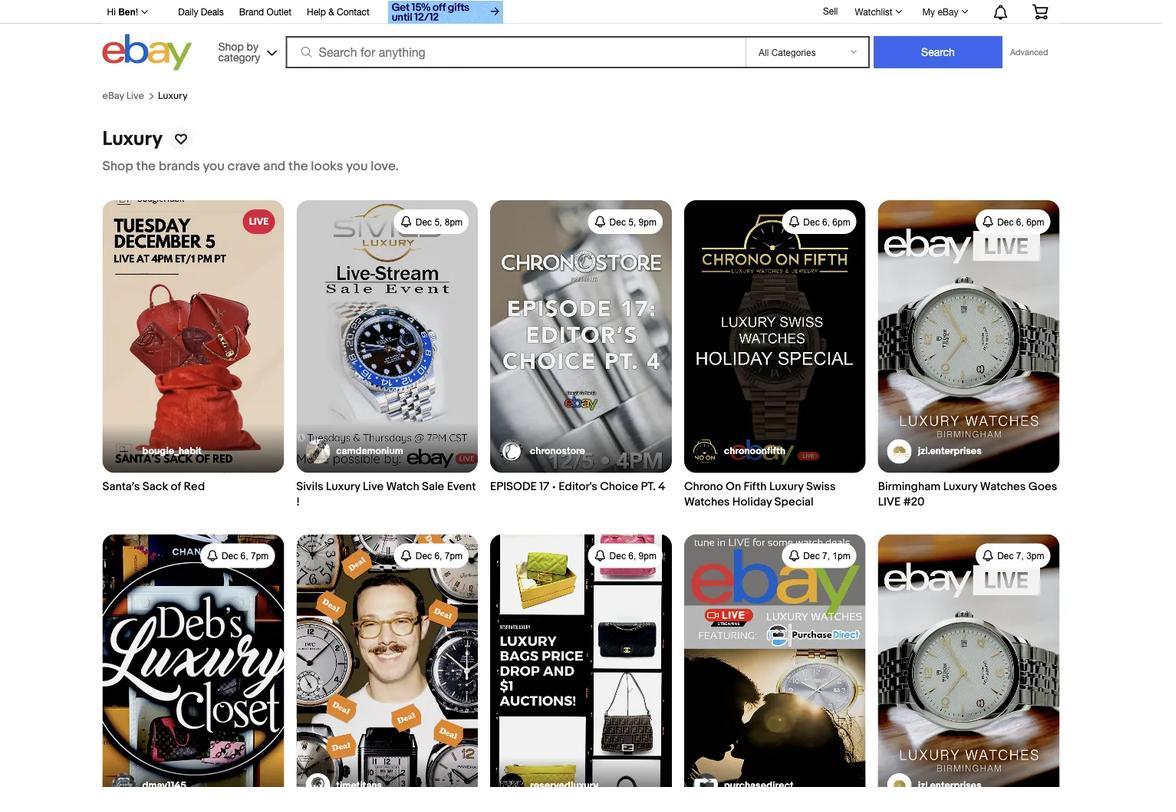 Task type: describe. For each thing, give the bounding box(es) containing it.
sale
[[422, 480, 445, 494]]

6, for chronoonfifth icon
[[823, 217, 830, 227]]

contact
[[337, 7, 370, 17]]

live
[[878, 495, 901, 509]]

dec for the dmay1145 image
[[222, 551, 238, 562]]

ebay live link
[[102, 90, 144, 102]]

chronostore image
[[500, 439, 524, 464]]

category
[[218, 51, 260, 63]]

2 you from the left
[[346, 158, 368, 175]]

chronoonfifth
[[724, 446, 786, 457]]

7, for 3pm
[[1017, 551, 1024, 562]]

chronostore
[[530, 446, 585, 457]]

dec for jzl.enterprises image
[[998, 217, 1014, 227]]

get an extra 15% off image
[[388, 1, 503, 24]]

santa's
[[102, 480, 140, 494]]

shop the brands you crave and the looks you love.
[[102, 158, 399, 175]]

6pm for chrono on fifth luxury swiss watches holiday special
[[833, 217, 851, 227]]

shop for shop the brands you crave and the looks you love.
[[102, 158, 133, 175]]

6, for jzl.enterprises image
[[1017, 217, 1024, 227]]

6, for timetitans "image"
[[435, 551, 442, 562]]

brand outlet link
[[239, 4, 292, 21]]

shop by category
[[218, 40, 260, 63]]

dec 7, 3pm button
[[976, 544, 1051, 568]]

#20
[[904, 495, 925, 509]]

brand outlet
[[239, 7, 292, 17]]

jzl.enterprises image
[[888, 439, 912, 464]]

! inside account navigation
[[136, 7, 138, 17]]

5, for choice
[[629, 217, 636, 227]]

hi ben !
[[107, 7, 138, 17]]

looks
[[311, 158, 343, 175]]

ebay inside account navigation
[[938, 6, 959, 17]]

my
[[923, 6, 936, 17]]

dec for timetitans "image"
[[416, 551, 432, 562]]

dec for the chronostore icon
[[610, 217, 626, 227]]

ben
[[118, 7, 136, 17]]

luxury inside birmingham luxury watches goes live #20
[[944, 480, 978, 494]]

sell link
[[816, 5, 845, 16]]

luxury right ebay live
[[158, 90, 188, 102]]

camdamonium
[[336, 446, 403, 457]]

help
[[307, 7, 326, 17]]

dec for reservedluxury image
[[610, 551, 626, 562]]

outlet
[[267, 7, 292, 17]]

my ebay
[[923, 6, 959, 17]]

pt.
[[641, 480, 656, 494]]

6, for the dmay1145 image
[[241, 551, 248, 562]]

jzl.enterprises
[[918, 446, 982, 457]]

advanced link
[[1003, 37, 1056, 68]]

episode 17 • editor's choice pt. 4
[[490, 480, 666, 494]]

birmingham
[[878, 480, 941, 494]]

5, for sale
[[435, 217, 442, 227]]

goes
[[1029, 480, 1058, 494]]

jzl.enterprises image
[[888, 774, 912, 787]]

jzl.enterprises link
[[888, 439, 982, 464]]

dec 6, 6pm button for goes
[[976, 210, 1051, 234]]

sivils luxury live watch sale event !
[[296, 480, 476, 509]]

dec 5, 8pm button
[[394, 210, 469, 234]]

dec 6, 9pm button
[[588, 544, 663, 568]]

daily deals link
[[178, 4, 224, 21]]

bougie_habit
[[142, 446, 202, 457]]

dec 7, 1pm button
[[782, 544, 857, 568]]

luxury inside chrono on fifth luxury swiss watches holiday special
[[770, 480, 804, 494]]

watches inside birmingham luxury watches goes live #20
[[981, 480, 1026, 494]]

chrono on fifth luxury swiss watches holiday special
[[684, 480, 836, 509]]

dec 7, 3pm
[[998, 551, 1045, 562]]

birmingham luxury watches goes live #20
[[878, 480, 1058, 509]]

luxury link
[[158, 90, 188, 102]]

17
[[540, 480, 550, 494]]

dec 5, 9pm button
[[588, 210, 663, 234]]

dmay1145 image
[[112, 774, 136, 787]]

sack
[[143, 480, 168, 494]]

ebay live
[[102, 90, 144, 102]]

watchlist link
[[847, 2, 910, 21]]

deals
[[201, 7, 224, 17]]

dec 7, 1pm
[[804, 551, 851, 562]]

1 you from the left
[[203, 158, 225, 175]]

reservedluxury image
[[500, 774, 524, 787]]

1 the from the left
[[136, 158, 156, 175]]

dec 6, 6pm for goes
[[998, 217, 1045, 227]]

chronostore link
[[500, 439, 585, 464]]



Task type: locate. For each thing, give the bounding box(es) containing it.
0 vertical spatial !
[[136, 7, 138, 17]]

episode
[[490, 480, 537, 494]]

0 horizontal spatial ebay
[[102, 90, 124, 102]]

7pm for the dmay1145 image dec 6, 7pm button
[[251, 551, 269, 562]]

1 horizontal spatial dec 6, 6pm button
[[976, 210, 1051, 234]]

watches down chrono
[[684, 495, 730, 509]]

dec 6, 7pm for timetitans "image" dec 6, 7pm button
[[416, 551, 463, 562]]

watch
[[386, 480, 420, 494]]

1 horizontal spatial ebay
[[938, 6, 959, 17]]

dec inside 'dec 5, 9pm' button
[[610, 217, 626, 227]]

0 horizontal spatial watches
[[684, 495, 730, 509]]

0 vertical spatial shop
[[218, 40, 244, 53]]

1 dec 6, 6pm from the left
[[804, 217, 851, 227]]

live
[[126, 90, 144, 102], [249, 216, 269, 228], [363, 480, 384, 494]]

0 horizontal spatial !
[[136, 7, 138, 17]]

event
[[447, 480, 476, 494]]

dec inside dec 7, 3pm button
[[998, 551, 1014, 562]]

0 vertical spatial watches
[[981, 480, 1026, 494]]

shop by category button
[[211, 34, 281, 67]]

dec 6, 9pm
[[610, 551, 657, 562]]

Search for anything text field
[[288, 38, 743, 67]]

1 vertical spatial 9pm
[[639, 551, 657, 562]]

on
[[726, 480, 741, 494]]

2 7, from the left
[[1017, 551, 1024, 562]]

5,
[[435, 217, 442, 227], [629, 217, 636, 227]]

6,
[[823, 217, 830, 227], [1017, 217, 1024, 227], [241, 551, 248, 562], [435, 551, 442, 562], [629, 551, 636, 562]]

&
[[329, 7, 334, 17]]

1 vertical spatial !
[[296, 495, 300, 509]]

2 6pm from the left
[[1027, 217, 1045, 227]]

bougie_habit image
[[112, 439, 136, 464]]

2 7pm from the left
[[445, 551, 463, 562]]

dec 6, 6pm
[[804, 217, 851, 227], [998, 217, 1045, 227]]

dec 5, 8pm
[[416, 217, 463, 227]]

the
[[136, 158, 156, 175], [289, 158, 308, 175]]

dec inside dec 6, 9pm 'button'
[[610, 551, 626, 562]]

6, for reservedluxury image
[[629, 551, 636, 562]]

luxury inside sivils luxury live watch sale event !
[[326, 480, 360, 494]]

9pm for dec 5, 9pm
[[639, 217, 657, 227]]

help & contact
[[307, 7, 370, 17]]

2 dec 6, 6pm button from the left
[[976, 210, 1051, 234]]

7, left 1pm
[[823, 551, 830, 562]]

9pm for dec 6, 9pm
[[639, 551, 657, 562]]

dec 6, 7pm
[[222, 551, 269, 562], [416, 551, 463, 562]]

1 6pm from the left
[[833, 217, 851, 227]]

the left brands
[[136, 158, 156, 175]]

chronoonfifth link
[[694, 439, 786, 464]]

dec inside dec 5, 8pm button
[[416, 217, 432, 227]]

holiday
[[733, 495, 772, 509]]

! right 'hi'
[[136, 7, 138, 17]]

the right and
[[289, 158, 308, 175]]

0 horizontal spatial 7pm
[[251, 551, 269, 562]]

0 vertical spatial 9pm
[[639, 217, 657, 227]]

camdamonium image
[[306, 439, 330, 464]]

love.
[[371, 158, 399, 175]]

shop inside shop by category
[[218, 40, 244, 53]]

7pm for timetitans "image" dec 6, 7pm button
[[445, 551, 463, 562]]

1 horizontal spatial 5,
[[629, 217, 636, 227]]

7, inside button
[[1017, 551, 1024, 562]]

0 horizontal spatial dec 6, 6pm button
[[782, 210, 857, 234]]

advanced
[[1011, 47, 1049, 57]]

0 horizontal spatial 7,
[[823, 551, 830, 562]]

luxury up special
[[770, 480, 804, 494]]

6pm
[[833, 217, 851, 227], [1027, 217, 1045, 227]]

0 horizontal spatial dec 6, 7pm
[[222, 551, 269, 562]]

0 vertical spatial live
[[126, 90, 144, 102]]

1 dec 6, 7pm button from the left
[[200, 544, 275, 568]]

dec for jzl.enterprises icon
[[998, 551, 1014, 562]]

6pm for birmingham luxury watches goes live #20
[[1027, 217, 1045, 227]]

9pm inside button
[[639, 217, 657, 227]]

camdamonium link
[[306, 439, 403, 464]]

1 vertical spatial watches
[[684, 495, 730, 509]]

•
[[552, 480, 556, 494]]

crave
[[228, 158, 260, 175]]

dec for camdamonium icon
[[416, 217, 432, 227]]

7, inside button
[[823, 551, 830, 562]]

shop left by
[[218, 40, 244, 53]]

account navigation
[[99, 0, 1060, 26]]

1 vertical spatial live
[[249, 216, 269, 228]]

dec 6, 6pm button for luxury
[[782, 210, 857, 234]]

bougie_habit link
[[112, 439, 202, 464]]

1 horizontal spatial watches
[[981, 480, 1026, 494]]

dec 6, 6pm button
[[782, 210, 857, 234], [976, 210, 1051, 234]]

2 the from the left
[[289, 158, 308, 175]]

0 horizontal spatial 6pm
[[833, 217, 851, 227]]

daily
[[178, 7, 198, 17]]

0 horizontal spatial 5,
[[435, 217, 442, 227]]

None submit
[[874, 36, 1003, 68]]

2 9pm from the top
[[639, 551, 657, 562]]

purchasedirect image
[[694, 774, 718, 787]]

6, inside 'button'
[[629, 551, 636, 562]]

fifth
[[744, 480, 767, 494]]

dec 6, 7pm for the dmay1145 image dec 6, 7pm button
[[222, 551, 269, 562]]

! down sivils
[[296, 495, 300, 509]]

luxury
[[158, 90, 188, 102], [102, 127, 163, 151], [326, 480, 360, 494], [770, 480, 804, 494], [944, 480, 978, 494]]

dec 6, 6pm for luxury
[[804, 217, 851, 227]]

shop for shop by category
[[218, 40, 244, 53]]

watches left goes
[[981, 480, 1026, 494]]

brand
[[239, 7, 264, 17]]

1pm
[[833, 551, 851, 562]]

santa's sack of red
[[102, 480, 205, 494]]

brands
[[159, 158, 200, 175]]

1 dec 6, 7pm from the left
[[222, 551, 269, 562]]

4
[[659, 480, 666, 494]]

live down shop the brands you crave and the looks you love.
[[249, 216, 269, 228]]

!
[[136, 7, 138, 17], [296, 495, 300, 509]]

2 5, from the left
[[629, 217, 636, 227]]

1 dec 6, 6pm button from the left
[[782, 210, 857, 234]]

you left love.
[[346, 158, 368, 175]]

by
[[247, 40, 259, 53]]

1 horizontal spatial shop
[[218, 40, 244, 53]]

2 dec 6, 7pm button from the left
[[394, 544, 469, 568]]

my ebay link
[[914, 2, 976, 21]]

0 horizontal spatial the
[[136, 158, 156, 175]]

1 horizontal spatial 7pm
[[445, 551, 463, 562]]

ebay left luxury link
[[102, 90, 124, 102]]

timetitans image
[[306, 774, 330, 787]]

dec for chronoonfifth icon
[[804, 217, 820, 227]]

0 horizontal spatial shop
[[102, 158, 133, 175]]

dec 6, 7pm button for timetitans "image"
[[394, 544, 469, 568]]

9pm inside 'button'
[[639, 551, 657, 562]]

1 5, from the left
[[435, 217, 442, 227]]

1 horizontal spatial !
[[296, 495, 300, 509]]

0 vertical spatial ebay
[[938, 6, 959, 17]]

1 horizontal spatial dec 6, 7pm button
[[394, 544, 469, 568]]

watches inside chrono on fifth luxury swiss watches holiday special
[[684, 495, 730, 509]]

7pm
[[251, 551, 269, 562], [445, 551, 463, 562]]

9pm
[[639, 217, 657, 227], [639, 551, 657, 562]]

dec 6, 7pm button for the dmay1145 image
[[200, 544, 275, 568]]

you
[[203, 158, 225, 175], [346, 158, 368, 175]]

chronoonfifth image
[[694, 439, 718, 464]]

0 horizontal spatial dec 6, 7pm button
[[200, 544, 275, 568]]

2 dec 6, 7pm from the left
[[416, 551, 463, 562]]

1 7pm from the left
[[251, 551, 269, 562]]

1 horizontal spatial live
[[249, 216, 269, 228]]

7, left 3pm
[[1017, 551, 1024, 562]]

red
[[184, 480, 205, 494]]

luxury down ebay live link
[[102, 127, 163, 151]]

daily deals
[[178, 7, 224, 17]]

1 horizontal spatial 7,
[[1017, 551, 1024, 562]]

your shopping cart image
[[1032, 4, 1049, 19]]

8pm
[[445, 217, 463, 227]]

watchlist
[[855, 6, 893, 17]]

1 horizontal spatial dec 6, 7pm
[[416, 551, 463, 562]]

1 vertical spatial ebay
[[102, 90, 124, 102]]

editor's
[[559, 480, 598, 494]]

7, for 1pm
[[823, 551, 830, 562]]

watches
[[981, 480, 1026, 494], [684, 495, 730, 509]]

help & contact link
[[307, 4, 370, 21]]

0 horizontal spatial live
[[126, 90, 144, 102]]

1 vertical spatial shop
[[102, 158, 133, 175]]

chrono
[[684, 480, 723, 494]]

of
[[171, 480, 181, 494]]

2 horizontal spatial live
[[363, 480, 384, 494]]

live inside sivils luxury live watch sale event !
[[363, 480, 384, 494]]

3pm
[[1027, 551, 1045, 562]]

luxury right sivils
[[326, 480, 360, 494]]

swiss
[[807, 480, 836, 494]]

live left watch
[[363, 480, 384, 494]]

1 9pm from the top
[[639, 217, 657, 227]]

0 horizontal spatial dec 6, 6pm
[[804, 217, 851, 227]]

dec 5, 9pm
[[610, 217, 657, 227]]

0 horizontal spatial you
[[203, 158, 225, 175]]

shop left brands
[[102, 158, 133, 175]]

shop
[[218, 40, 244, 53], [102, 158, 133, 175]]

! inside sivils luxury live watch sale event !
[[296, 495, 300, 509]]

ebay right my
[[938, 6, 959, 17]]

1 horizontal spatial the
[[289, 158, 308, 175]]

dec inside button
[[804, 551, 820, 562]]

1 horizontal spatial you
[[346, 158, 368, 175]]

dec for purchasedirect icon
[[804, 551, 820, 562]]

ebay
[[938, 6, 959, 17], [102, 90, 124, 102]]

1 horizontal spatial 6pm
[[1027, 217, 1045, 227]]

choice
[[600, 480, 639, 494]]

2 dec 6, 6pm from the left
[[998, 217, 1045, 227]]

special
[[775, 495, 814, 509]]

1 7, from the left
[[823, 551, 830, 562]]

live left luxury link
[[126, 90, 144, 102]]

luxury down 'jzl.enterprises'
[[944, 480, 978, 494]]

and
[[263, 158, 286, 175]]

you left crave
[[203, 158, 225, 175]]

sell
[[823, 5, 838, 16]]

sivils
[[296, 480, 324, 494]]

2 vertical spatial live
[[363, 480, 384, 494]]

none submit inside "shop by category" banner
[[874, 36, 1003, 68]]

1 horizontal spatial dec 6, 6pm
[[998, 217, 1045, 227]]

shop by category banner
[[99, 0, 1060, 90]]

hi
[[107, 7, 116, 17]]



Task type: vqa. For each thing, say whether or not it's contained in the screenshot.
7, associated with 3pm
yes



